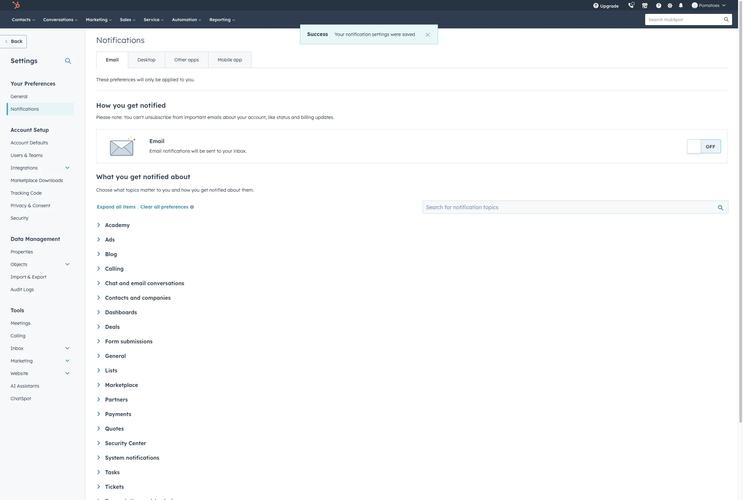 Task type: vqa. For each thing, say whether or not it's contained in the screenshot.
Notification topics related to Academy
no



Task type: locate. For each thing, give the bounding box(es) containing it.
2 vertical spatial get
[[201, 187, 208, 193]]

1 horizontal spatial security
[[105, 440, 127, 447]]

marketing up website
[[11, 358, 33, 364]]

3 caret image from the top
[[98, 281, 100, 285]]

& right users
[[24, 152, 27, 158]]

import
[[11, 274, 26, 280]]

will left sent
[[191, 148, 198, 154]]

6 caret image from the top
[[98, 427, 100, 431]]

your preferences
[[11, 80, 55, 87]]

caret image for marketplace
[[98, 383, 100, 387]]

caret image for calling
[[98, 267, 100, 271]]

and left billing
[[292, 114, 300, 120]]

0 horizontal spatial marketing
[[11, 358, 33, 364]]

0 horizontal spatial will
[[137, 77, 144, 83]]

2 all from the left
[[154, 204, 160, 210]]

& right privacy
[[28, 203, 31, 209]]

will left the only
[[137, 77, 144, 83]]

be right the only
[[155, 77, 161, 83]]

tyler black image
[[692, 2, 698, 8]]

notifications down general "link"
[[11, 106, 39, 112]]

1 horizontal spatial preferences
[[161, 204, 188, 210]]

email down unsubscribe
[[150, 138, 164, 145]]

caret image
[[98, 237, 100, 242], [98, 267, 100, 271], [98, 281, 100, 285], [98, 325, 100, 329], [98, 339, 100, 344], [98, 354, 100, 358], [98, 368, 100, 373], [98, 398, 100, 402], [98, 412, 100, 416], [98, 441, 100, 445], [98, 456, 100, 460], [98, 470, 100, 475], [98, 485, 100, 489], [98, 499, 100, 500]]

1 vertical spatial general
[[105, 353, 126, 360]]

all left items
[[116, 204, 122, 210]]

to left the you.
[[180, 77, 184, 83]]

marketing button
[[7, 355, 74, 367]]

help image
[[656, 3, 662, 9]]

objects
[[11, 262, 27, 268]]

contacts for contacts
[[12, 17, 32, 22]]

security center
[[105, 440, 146, 447]]

caret image inside lists dropdown button
[[98, 368, 100, 373]]

contacts up dashboards
[[105, 295, 129, 301]]

notified up matter at the left top of page
[[143, 173, 169, 181]]

general
[[11, 94, 28, 100], [105, 353, 126, 360]]

2 caret image from the top
[[98, 252, 100, 256]]

hubspot link
[[8, 1, 25, 9]]

mobile app button
[[208, 52, 252, 68]]

1 vertical spatial your
[[223, 148, 232, 154]]

5 caret image from the top
[[98, 383, 100, 387]]

calling
[[105, 266, 124, 272], [11, 333, 25, 339]]

general inside general "link"
[[11, 94, 28, 100]]

downloads
[[39, 178, 63, 184]]

caret image inside tickets dropdown button
[[98, 485, 100, 489]]

quotes
[[105, 426, 124, 432]]

you.
[[186, 77, 195, 83]]

0 vertical spatial marketplace
[[11, 178, 38, 184]]

preferences down choose what topics matter to you and how you get notified about them.
[[161, 204, 188, 210]]

caret image inside payments "dropdown button"
[[98, 412, 100, 416]]

caret image for deals
[[98, 325, 100, 329]]

calling icon image
[[628, 3, 634, 9]]

tracking code link
[[7, 187, 74, 199]]

integrations button
[[7, 162, 74, 174]]

privacy & consent link
[[7, 199, 74, 212]]

0 vertical spatial get
[[127, 101, 138, 109]]

email inside email button
[[106, 57, 119, 63]]

reporting
[[210, 17, 232, 22]]

account for account setup
[[11, 127, 32, 133]]

about up how
[[171, 173, 190, 181]]

0 horizontal spatial notifications
[[11, 106, 39, 112]]

to right matter at the left top of page
[[157, 187, 161, 193]]

inbox
[[11, 346, 23, 352]]

caret image for academy
[[98, 223, 100, 227]]

0 horizontal spatial contacts
[[12, 17, 32, 22]]

notified up unsubscribe
[[140, 101, 166, 109]]

1 horizontal spatial notifications
[[96, 35, 145, 45]]

5 caret image from the top
[[98, 339, 100, 344]]

1 horizontal spatial marketplace
[[105, 382, 138, 389]]

your left "account,"
[[237, 114, 247, 120]]

1 vertical spatial get
[[130, 173, 141, 181]]

search button
[[721, 14, 733, 25]]

marketplace up partners
[[105, 382, 138, 389]]

9 caret image from the top
[[98, 412, 100, 416]]

security
[[11, 215, 28, 221], [105, 440, 127, 447]]

1 horizontal spatial will
[[191, 148, 198, 154]]

0 vertical spatial &
[[24, 152, 27, 158]]

security inside account setup element
[[11, 215, 28, 221]]

security down privacy
[[11, 215, 28, 221]]

1 vertical spatial notified
[[143, 173, 169, 181]]

0 vertical spatial will
[[137, 77, 144, 83]]

1 vertical spatial &
[[28, 203, 31, 209]]

caret image inside partners dropdown button
[[98, 398, 100, 402]]

0 vertical spatial be
[[155, 77, 161, 83]]

caret image inside system notifications dropdown button
[[98, 456, 100, 460]]

get up 'you'
[[127, 101, 138, 109]]

navigation containing email
[[96, 52, 252, 68]]

12 caret image from the top
[[98, 470, 100, 475]]

calling up inbox
[[11, 333, 25, 339]]

general link
[[7, 90, 74, 103]]

0 vertical spatial preferences
[[110, 77, 136, 83]]

will for be
[[191, 148, 198, 154]]

hubspot image
[[12, 1, 20, 9]]

caret image inside security center dropdown button
[[98, 441, 100, 445]]

email up these
[[106, 57, 119, 63]]

notifications button
[[676, 0, 687, 11]]

to
[[180, 77, 184, 83], [217, 148, 221, 154], [157, 187, 161, 193]]

marketplace down 'integrations'
[[11, 178, 38, 184]]

email
[[131, 280, 146, 287]]

caret image inside quotes dropdown button
[[98, 427, 100, 431]]

0 vertical spatial contacts
[[12, 17, 32, 22]]

preferences right these
[[110, 77, 136, 83]]

caret image inside marketplace dropdown button
[[98, 383, 100, 387]]

caret image for partners
[[98, 398, 100, 402]]

preferences
[[24, 80, 55, 87]]

about right emails
[[223, 114, 236, 120]]

1 horizontal spatial all
[[154, 204, 160, 210]]

caret image inside deals dropdown button
[[98, 325, 100, 329]]

1 horizontal spatial your
[[237, 114, 247, 120]]

system notifications button
[[98, 455, 727, 461]]

1 vertical spatial security
[[105, 440, 127, 447]]

caret image inside calling dropdown button
[[98, 267, 100, 271]]

0 vertical spatial notifications
[[163, 148, 190, 154]]

contacts and companies
[[105, 295, 171, 301]]

1 horizontal spatial calling
[[105, 266, 124, 272]]

& for consent
[[28, 203, 31, 209]]

0 vertical spatial notified
[[140, 101, 166, 109]]

1 account from the top
[[11, 127, 32, 133]]

caret image inside contacts and companies dropdown button
[[98, 296, 100, 300]]

caret image inside ads dropdown button
[[98, 237, 100, 242]]

security up system
[[105, 440, 127, 447]]

off
[[706, 144, 716, 150]]

menu
[[589, 0, 731, 11]]

1 vertical spatial marketing
[[11, 358, 33, 364]]

0 vertical spatial marketing
[[86, 17, 109, 22]]

pomatoes button
[[688, 0, 730, 11]]

your left inbox. at the left of page
[[223, 148, 232, 154]]

caret image for form submissions
[[98, 339, 100, 344]]

caret image for system notifications
[[98, 456, 100, 460]]

what
[[114, 187, 125, 193]]

7 caret image from the top
[[98, 368, 100, 373]]

2 vertical spatial to
[[157, 187, 161, 193]]

2 account from the top
[[11, 140, 28, 146]]

all inside button
[[154, 204, 160, 210]]

contacts down hubspot 'link'
[[12, 17, 32, 22]]

account setup
[[11, 127, 49, 133]]

notifications
[[96, 35, 145, 45], [11, 106, 39, 112]]

desktop button
[[128, 52, 165, 68]]

0 horizontal spatial your
[[11, 80, 23, 87]]

caret image for chat and email conversations
[[98, 281, 100, 285]]

11 caret image from the top
[[98, 456, 100, 460]]

your preferences element
[[7, 80, 74, 115]]

2 vertical spatial email
[[150, 148, 162, 154]]

menu item
[[624, 0, 625, 11]]

Search HubSpot search field
[[646, 14, 727, 25]]

2 vertical spatial &
[[27, 274, 31, 280]]

2 horizontal spatial to
[[217, 148, 221, 154]]

general down the your preferences
[[11, 94, 28, 100]]

them.
[[242, 187, 254, 193]]

0 vertical spatial to
[[180, 77, 184, 83]]

get right how
[[201, 187, 208, 193]]

your inside 'element'
[[11, 80, 23, 87]]

ai
[[11, 383, 16, 389]]

import & export link
[[7, 271, 74, 283]]

caret image inside general dropdown button
[[98, 354, 100, 358]]

about left them.
[[228, 187, 241, 193]]

1 vertical spatial calling
[[11, 333, 25, 339]]

caret image inside "chat and email conversations" dropdown button
[[98, 281, 100, 285]]

notified
[[140, 101, 166, 109], [143, 173, 169, 181], [209, 187, 226, 193]]

export
[[32, 274, 47, 280]]

caret image for quotes
[[98, 427, 100, 431]]

and left how
[[172, 187, 180, 193]]

you up clear all preferences
[[162, 187, 170, 193]]

caret image for tickets
[[98, 485, 100, 489]]

you up what
[[116, 173, 128, 181]]

account setup element
[[7, 126, 74, 225]]

system notifications
[[105, 455, 159, 461]]

menu containing pomatoes
[[589, 0, 731, 11]]

caret image
[[98, 223, 100, 227], [98, 252, 100, 256], [98, 296, 100, 300], [98, 310, 100, 315], [98, 383, 100, 387], [98, 427, 100, 431]]

1 all from the left
[[116, 204, 122, 210]]

caret image inside blog dropdown button
[[98, 252, 100, 256]]

0 horizontal spatial calling
[[11, 333, 25, 339]]

your inside success alert
[[335, 31, 345, 37]]

all right clear
[[154, 204, 160, 210]]

blog
[[105, 251, 117, 258]]

0 horizontal spatial notifications
[[126, 455, 159, 461]]

marketplace inside account setup element
[[11, 178, 38, 184]]

& inside data management element
[[27, 274, 31, 280]]

objects button
[[7, 258, 74, 271]]

notifications for email
[[163, 148, 190, 154]]

privacy
[[11, 203, 27, 209]]

be left sent
[[200, 148, 205, 154]]

1 vertical spatial notifications
[[126, 455, 159, 461]]

marketing
[[86, 17, 109, 22], [11, 358, 33, 364]]

about
[[223, 114, 236, 120], [171, 173, 190, 181], [228, 187, 241, 193]]

dashboards
[[105, 309, 137, 316]]

1 vertical spatial notifications
[[11, 106, 39, 112]]

0 horizontal spatial security
[[11, 215, 28, 221]]

1 horizontal spatial be
[[200, 148, 205, 154]]

0 vertical spatial your
[[335, 31, 345, 37]]

account up users
[[11, 140, 28, 146]]

1 vertical spatial to
[[217, 148, 221, 154]]

tasks button
[[98, 469, 727, 476]]

meetings
[[11, 321, 30, 326]]

what
[[96, 173, 114, 181]]

navigation
[[96, 52, 252, 68]]

4 caret image from the top
[[98, 325, 100, 329]]

will for only
[[137, 77, 144, 83]]

caret image inside dashboards dropdown button
[[98, 310, 100, 315]]

email up what you get notified about
[[150, 148, 162, 154]]

0 vertical spatial email
[[106, 57, 119, 63]]

chat
[[105, 280, 118, 287]]

0 horizontal spatial preferences
[[110, 77, 136, 83]]

to right sent
[[217, 148, 221, 154]]

0 horizontal spatial marketplace
[[11, 178, 38, 184]]

ai assistants link
[[7, 380, 74, 393]]

account defaults link
[[7, 137, 74, 149]]

marketing left sales
[[86, 17, 109, 22]]

and right chat
[[119, 280, 129, 287]]

general down form
[[105, 353, 126, 360]]

3 caret image from the top
[[98, 296, 100, 300]]

1 caret image from the top
[[98, 223, 100, 227]]

1 vertical spatial preferences
[[161, 204, 188, 210]]

caret image inside academy dropdown button
[[98, 223, 100, 227]]

tools element
[[7, 307, 74, 405]]

clear all preferences button
[[141, 204, 197, 212]]

1 horizontal spatial contacts
[[105, 295, 129, 301]]

import & export
[[11, 274, 47, 280]]

0 horizontal spatial your
[[223, 148, 232, 154]]

2 caret image from the top
[[98, 267, 100, 271]]

4 caret image from the top
[[98, 310, 100, 315]]

0 vertical spatial account
[[11, 127, 32, 133]]

& left export
[[27, 274, 31, 280]]

submissions
[[121, 338, 153, 345]]

0 vertical spatial general
[[11, 94, 28, 100]]

will
[[137, 77, 144, 83], [191, 148, 198, 154]]

1 vertical spatial your
[[11, 80, 23, 87]]

from
[[173, 114, 183, 120]]

account defaults
[[11, 140, 48, 146]]

caret image for general
[[98, 354, 100, 358]]

mobile app
[[218, 57, 242, 63]]

you
[[113, 101, 125, 109], [116, 173, 128, 181], [162, 187, 170, 193], [192, 187, 200, 193]]

preferences
[[110, 77, 136, 83], [161, 204, 188, 210]]

defaults
[[30, 140, 48, 146]]

caret image inside tasks dropdown button
[[98, 470, 100, 475]]

1 horizontal spatial your
[[335, 31, 345, 37]]

inbox button
[[7, 342, 74, 355]]

1 vertical spatial will
[[191, 148, 198, 154]]

how
[[96, 101, 111, 109]]

10 caret image from the top
[[98, 441, 100, 445]]

tracking code
[[11, 190, 42, 196]]

1 vertical spatial account
[[11, 140, 28, 146]]

lists
[[105, 367, 117, 374]]

matter
[[140, 187, 155, 193]]

service
[[144, 17, 161, 22]]

assistants
[[17, 383, 39, 389]]

security for security center
[[105, 440, 127, 447]]

your left notification at the top
[[335, 31, 345, 37]]

get up "topics"
[[130, 173, 141, 181]]

expand all items
[[97, 204, 136, 210]]

caret image for lists
[[98, 368, 100, 373]]

get
[[127, 101, 138, 109], [130, 173, 141, 181], [201, 187, 208, 193]]

updates.
[[315, 114, 334, 120]]

chat and email conversations
[[105, 280, 184, 287]]

1 horizontal spatial notifications
[[163, 148, 190, 154]]

notifications link
[[7, 103, 74, 115]]

account up account defaults
[[11, 127, 32, 133]]

6 caret image from the top
[[98, 354, 100, 358]]

saved
[[402, 31, 415, 37]]

calling up chat
[[105, 266, 124, 272]]

13 caret image from the top
[[98, 485, 100, 489]]

notifications down sales
[[96, 35, 145, 45]]

1 vertical spatial contacts
[[105, 295, 129, 301]]

0 horizontal spatial general
[[11, 94, 28, 100]]

be
[[155, 77, 161, 83], [200, 148, 205, 154]]

0 horizontal spatial all
[[116, 204, 122, 210]]

back
[[11, 38, 22, 44]]

success alert
[[300, 24, 438, 44]]

contacts for contacts and companies
[[105, 295, 129, 301]]

caret image inside the form submissions dropdown button
[[98, 339, 100, 344]]

notified left them.
[[209, 187, 226, 193]]

all for clear
[[154, 204, 160, 210]]

0 vertical spatial notifications
[[96, 35, 145, 45]]

you up "note:"
[[113, 101, 125, 109]]

email notifications will be sent to your inbox.
[[150, 148, 247, 154]]

get for how you get notified
[[130, 173, 141, 181]]

calling inside tools element
[[11, 333, 25, 339]]

1 caret image from the top
[[98, 237, 100, 242]]

&
[[24, 152, 27, 158], [28, 203, 31, 209], [27, 274, 31, 280]]

1 vertical spatial marketplace
[[105, 382, 138, 389]]

0 horizontal spatial be
[[155, 77, 161, 83]]

your left preferences
[[11, 80, 23, 87]]

0 vertical spatial security
[[11, 215, 28, 221]]

8 caret image from the top
[[98, 398, 100, 402]]

important
[[184, 114, 206, 120]]

2 vertical spatial notified
[[209, 187, 226, 193]]

emails
[[208, 114, 222, 120]]



Task type: describe. For each thing, give the bounding box(es) containing it.
tools
[[11, 307, 24, 314]]

settings
[[372, 31, 390, 37]]

notified for how you get notified
[[143, 173, 169, 181]]

management
[[25, 236, 60, 242]]

caret image for blog
[[98, 252, 100, 256]]

marketplace downloads link
[[7, 174, 74, 187]]

note:
[[112, 114, 123, 120]]

security center button
[[98, 440, 727, 447]]

Search for notification topics search field
[[423, 201, 729, 214]]

payments
[[105, 411, 131, 418]]

billing
[[301, 114, 314, 120]]

close image
[[426, 33, 430, 37]]

help button
[[654, 0, 665, 11]]

teams
[[29, 152, 43, 158]]

all for expand
[[116, 204, 122, 210]]

& for export
[[27, 274, 31, 280]]

upgrade
[[601, 3, 619, 9]]

meetings link
[[7, 317, 74, 330]]

calling button
[[98, 266, 727, 272]]

please note: you can't unsubscribe from important emails about your account, like status and billing updates.
[[96, 114, 334, 120]]

other apps button
[[165, 52, 208, 68]]

blog button
[[98, 251, 727, 258]]

and down "email"
[[130, 295, 140, 301]]

you right how
[[192, 187, 200, 193]]

deals button
[[98, 324, 727, 330]]

conversations link
[[39, 11, 82, 28]]

preferences inside button
[[161, 204, 188, 210]]

marketing inside button
[[11, 358, 33, 364]]

upgrade image
[[593, 3, 599, 9]]

mobile
[[218, 57, 232, 63]]

settings
[[11, 57, 38, 65]]

chatspot link
[[7, 393, 74, 405]]

other
[[175, 57, 187, 63]]

caret image for contacts and companies
[[98, 296, 100, 300]]

settings image
[[667, 3, 673, 9]]

form
[[105, 338, 119, 345]]

14 caret image from the top
[[98, 499, 100, 500]]

data management element
[[7, 236, 74, 296]]

0 horizontal spatial to
[[157, 187, 161, 193]]

payments button
[[98, 411, 727, 418]]

get for notifications
[[127, 101, 138, 109]]

conversations
[[43, 17, 75, 22]]

partners button
[[98, 397, 727, 403]]

caret image for ads
[[98, 237, 100, 242]]

1 vertical spatial be
[[200, 148, 205, 154]]

caret image for payments
[[98, 412, 100, 416]]

1 horizontal spatial general
[[105, 353, 126, 360]]

account for account defaults
[[11, 140, 28, 146]]

expand
[[97, 204, 115, 210]]

notified for notifications
[[140, 101, 166, 109]]

caret image for dashboards
[[98, 310, 100, 315]]

tasks
[[105, 469, 120, 476]]

you
[[124, 114, 132, 120]]

caret image for tasks
[[98, 470, 100, 475]]

automation
[[172, 17, 198, 22]]

website
[[11, 371, 28, 377]]

setup
[[34, 127, 49, 133]]

your notification settings were saved
[[335, 31, 415, 37]]

ai assistants
[[11, 383, 39, 389]]

audit
[[11, 287, 22, 293]]

these
[[96, 77, 109, 83]]

sent
[[206, 148, 216, 154]]

marketplace for marketplace
[[105, 382, 138, 389]]

partners
[[105, 397, 128, 403]]

caret image for security center
[[98, 441, 100, 445]]

ads
[[105, 237, 115, 243]]

expand all items button
[[97, 204, 136, 210]]

marketing link
[[82, 11, 116, 28]]

search image
[[725, 17, 729, 22]]

choose
[[96, 187, 112, 193]]

calling icon button
[[626, 1, 637, 10]]

system
[[105, 455, 124, 461]]

academy
[[105, 222, 130, 229]]

deals
[[105, 324, 120, 330]]

quotes button
[[98, 426, 727, 432]]

contacts and companies button
[[98, 295, 727, 301]]

1 horizontal spatial to
[[180, 77, 184, 83]]

1 vertical spatial email
[[150, 138, 164, 145]]

dashboards button
[[98, 309, 727, 316]]

form submissions button
[[98, 338, 727, 345]]

academy button
[[98, 222, 727, 229]]

inbox.
[[234, 148, 247, 154]]

tickets
[[105, 484, 124, 491]]

how
[[181, 187, 190, 193]]

settings link
[[666, 2, 674, 9]]

sales link
[[116, 11, 140, 28]]

clear all preferences
[[141, 204, 188, 210]]

security for security
[[11, 215, 28, 221]]

back link
[[0, 35, 27, 48]]

topics
[[126, 187, 139, 193]]

& for teams
[[24, 152, 27, 158]]

marketplace for marketplace downloads
[[11, 178, 38, 184]]

1 horizontal spatial marketing
[[86, 17, 109, 22]]

users & teams
[[11, 152, 43, 158]]

your for your preferences
[[11, 80, 23, 87]]

service link
[[140, 11, 168, 28]]

0 vertical spatial calling
[[105, 266, 124, 272]]

notifications for system
[[126, 455, 159, 461]]

marketplaces image
[[642, 3, 648, 9]]

properties
[[11, 249, 33, 255]]

2 vertical spatial about
[[228, 187, 241, 193]]

notifications image
[[678, 3, 684, 9]]

pomatoes
[[700, 3, 720, 8]]

your for your notification settings were saved
[[335, 31, 345, 37]]

how you get notified
[[96, 101, 166, 109]]

0 vertical spatial your
[[237, 114, 247, 120]]

unsubscribe
[[145, 114, 171, 120]]

lists button
[[98, 367, 727, 374]]

tickets button
[[98, 484, 727, 491]]

website button
[[7, 367, 74, 380]]

email button
[[97, 52, 128, 68]]

these preferences will only be applied to you.
[[96, 77, 195, 83]]

only
[[145, 77, 154, 83]]

notifications inside notifications link
[[11, 106, 39, 112]]

audit logs
[[11, 287, 34, 293]]

1 vertical spatial about
[[171, 173, 190, 181]]

calling link
[[7, 330, 74, 342]]

other apps
[[175, 57, 199, 63]]

0 vertical spatial about
[[223, 114, 236, 120]]



